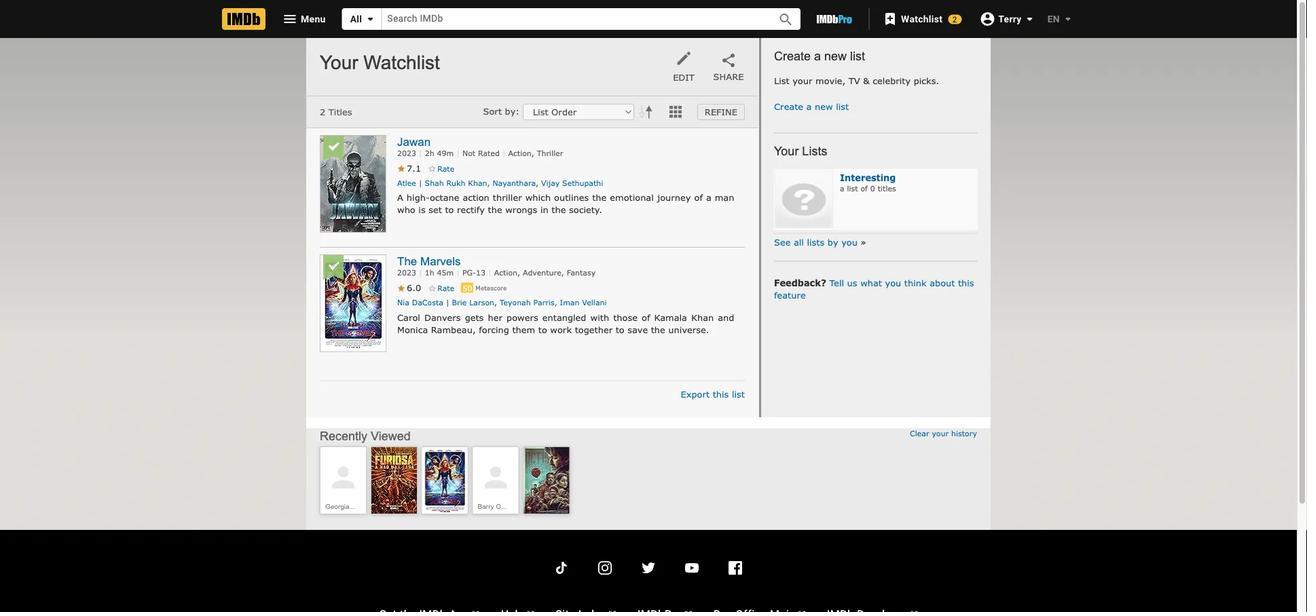Task type: locate. For each thing, give the bounding box(es) containing it.
0 horizontal spatial to
[[445, 205, 454, 215]]

| left brie
[[446, 298, 449, 307]]

1 vertical spatial create
[[774, 101, 803, 111]]

1h
[[425, 268, 434, 278]]

1 rate button from the top
[[428, 163, 455, 173]]

1 horizontal spatial 2
[[953, 15, 958, 24]]

your lists
[[774, 144, 827, 158]]

your for clear
[[932, 429, 949, 438]]

0 horizontal spatial of
[[642, 312, 650, 323]]

create a new list link down movie,
[[774, 101, 849, 111]]

nia dacosta | brie larson , teyonah parris , iman vellani carol danvers gets her powers entangled with those of kamala khan and monica rambeau, forcing them to work together to save the universe.
[[397, 298, 734, 335]]

tiktok image
[[554, 560, 570, 577]]

terry
[[999, 13, 1022, 24]]

khan inside the nia dacosta | brie larson , teyonah parris , iman vellani carol danvers gets her powers entangled with those of kamala khan and monica rambeau, forcing them to work together to save the universe.
[[691, 312, 714, 323]]

0 horizontal spatial 2
[[320, 107, 326, 117]]

your down all
[[320, 52, 358, 73]]

1 vertical spatial 2
[[320, 107, 326, 117]]

1 vertical spatial your
[[774, 144, 799, 158]]

refine button
[[697, 104, 745, 120]]

work
[[550, 325, 572, 335]]

vellani
[[582, 298, 607, 307]]

0 horizontal spatial your
[[793, 75, 813, 86]]

khan inside atlee | shah rukh khan , nayanthara , vijay sethupathi a high-octane action thriller which outlines the emotional journey of a man who is set to rectify the wrongs in the society.
[[468, 178, 487, 187]]

the down kamala
[[651, 325, 665, 335]]

1 vertical spatial action,
[[494, 268, 520, 278]]

2 left account circle image
[[953, 15, 958, 24]]

0 vertical spatial 2023
[[397, 149, 416, 158]]

your left lists at the right
[[774, 144, 799, 158]]

society.
[[569, 205, 602, 215]]

this right 'export'
[[713, 389, 729, 400]]

0 vertical spatial new
[[825, 49, 847, 63]]

your for your lists
[[774, 144, 799, 158]]

tell us what you think about this feature
[[774, 278, 974, 301]]

create a new list up movie,
[[774, 49, 865, 63]]

create a new list down movie,
[[774, 101, 849, 111]]

larson
[[469, 298, 494, 307]]

rukh
[[447, 178, 466, 187]]

this
[[958, 278, 974, 288], [713, 389, 729, 400]]

think
[[905, 278, 927, 288]]

2
[[953, 15, 958, 24], [320, 107, 326, 117]]

0 vertical spatial action,
[[508, 149, 534, 158]]

0 vertical spatial khan
[[468, 178, 487, 187]]

, up action
[[487, 178, 490, 187]]

ascending order image
[[638, 104, 654, 120]]

en
[[1048, 13, 1060, 24]]

watchlist down all button
[[364, 52, 440, 73]]

shah rukh khan link
[[425, 178, 487, 187]]

, left iman
[[555, 298, 557, 307]]

the right in at top
[[552, 205, 566, 215]]

create a new list link up movie,
[[774, 49, 865, 63]]

0 vertical spatial 2
[[953, 15, 958, 24]]

your right 'clear'
[[932, 429, 949, 438]]

1 vertical spatial rate button
[[428, 283, 455, 293]]

1 horizontal spatial your
[[774, 144, 799, 158]]

create
[[774, 49, 811, 63], [774, 101, 803, 111]]

1 horizontal spatial this
[[958, 278, 974, 288]]

0 vertical spatial create a new list link
[[774, 49, 865, 63]]

nayanthara
[[493, 178, 536, 187]]

refine
[[705, 107, 738, 117]]

barry gibbs - viewed 3 weeks ago image
[[479, 461, 513, 494]]

brie larson link
[[452, 298, 494, 307]]

her
[[488, 312, 503, 323]]

this right about
[[958, 278, 974, 288]]

a down interesting link
[[840, 184, 845, 193]]

of
[[861, 184, 868, 193], [694, 192, 703, 203], [642, 312, 650, 323]]

export
[[681, 389, 710, 400]]

rate for jawan
[[438, 164, 455, 173]]

submit search image
[[778, 11, 794, 28]]

twitter image
[[640, 560, 657, 577]]

new up movie,
[[825, 49, 847, 63]]

by
[[828, 237, 839, 247]]

not
[[462, 149, 476, 158]]

new
[[825, 49, 847, 63], [815, 101, 833, 111]]

of inside atlee | shah rukh khan , nayanthara , vijay sethupathi a high-octane action thriller which outlines the emotional journey of a man who is set to rectify the wrongs in the society.
[[694, 192, 703, 203]]

brie
[[452, 298, 467, 307]]

2023 down jawan link
[[397, 149, 416, 158]]

your
[[793, 75, 813, 86], [932, 429, 949, 438]]

vijay sethupathi link
[[541, 178, 603, 187]]

0 vertical spatial you
[[842, 237, 858, 247]]

see
[[774, 237, 791, 247]]

1 vertical spatial |
[[446, 298, 449, 307]]

1 2023 from the top
[[397, 149, 416, 158]]

the
[[397, 255, 417, 268]]

1 horizontal spatial arrow drop down image
[[1022, 11, 1038, 27]]

to down those in the left bottom of the page
[[616, 325, 625, 335]]

rate button down 2h 49m
[[428, 163, 455, 173]]

list up list your movie, tv & celebrity picks.
[[850, 49, 865, 63]]

thriller
[[537, 149, 563, 158]]

to
[[445, 205, 454, 215], [538, 325, 547, 335], [616, 325, 625, 335]]

list down the interesting
[[847, 184, 858, 193]]

1 vertical spatial 2023
[[397, 268, 416, 278]]

| inside the nia dacosta | brie larson , teyonah parris , iman vellani carol danvers gets her powers entangled with those of kamala khan and monica rambeau, forcing them to work together to save the universe.
[[446, 298, 449, 307]]

khan up the universe.
[[691, 312, 714, 323]]

1 vertical spatial rate
[[438, 284, 455, 293]]

new down movie,
[[815, 101, 833, 111]]

0 vertical spatial rate button
[[428, 163, 455, 173]]

arrow drop down image
[[1060, 11, 1076, 27]]

to left work
[[538, 325, 547, 335]]

universe.
[[669, 325, 709, 335]]

outlines
[[554, 192, 589, 203]]

1 vertical spatial create a new list
[[774, 101, 849, 111]]

1 vertical spatial watchlist
[[364, 52, 440, 73]]

0 vertical spatial watchlist
[[901, 13, 943, 24]]

arrow drop down image left en
[[1022, 11, 1038, 27]]

arrow drop down image inside all button
[[362, 11, 379, 27]]

2 rate from the top
[[438, 284, 455, 293]]

1 horizontal spatial of
[[694, 192, 703, 203]]

to down octane
[[445, 205, 454, 215]]

the marvels link
[[397, 255, 461, 268]]

nayanthara link
[[493, 178, 536, 187]]

1 horizontal spatial to
[[538, 325, 547, 335]]

2 for 2
[[953, 15, 958, 24]]

rate
[[438, 164, 455, 173], [438, 284, 455, 293]]

0 horizontal spatial khan
[[468, 178, 487, 187]]

0 vertical spatial rate
[[438, 164, 455, 173]]

49m
[[437, 149, 454, 158]]

journey
[[657, 192, 691, 203]]

list down movie,
[[836, 101, 849, 111]]

rate down 45m on the left of the page
[[438, 284, 455, 293]]

, left "vijay"
[[536, 178, 539, 187]]

2 create a new list link from the top
[[774, 101, 849, 111]]

0 horizontal spatial watchlist
[[364, 52, 440, 73]]

of left the 0
[[861, 184, 868, 193]]

your right list
[[793, 75, 813, 86]]

, up her
[[494, 298, 497, 307]]

monica
[[397, 325, 428, 335]]

1 create from the top
[[774, 49, 811, 63]]

,
[[487, 178, 490, 187], [536, 178, 539, 187], [494, 298, 497, 307], [555, 298, 557, 307]]

your for your watchlist
[[320, 52, 358, 73]]

0 horizontal spatial your
[[320, 52, 358, 73]]

titles
[[878, 184, 896, 193]]

2023 for the marvels
[[397, 268, 416, 278]]

2 titles
[[320, 107, 352, 117]]

emotional
[[610, 192, 654, 203]]

action
[[463, 192, 490, 203]]

rate button down the "1h 45m" on the top of the page
[[428, 283, 455, 293]]

history
[[952, 429, 977, 438]]

0 horizontal spatial you
[[842, 237, 858, 247]]

action,
[[508, 149, 534, 158], [494, 268, 520, 278]]

of up "save"
[[642, 312, 650, 323]]

0 vertical spatial this
[[958, 278, 974, 288]]

action, left thriller
[[508, 149, 534, 158]]

rectify
[[457, 205, 485, 215]]

you right what
[[885, 278, 901, 288]]

to inside atlee | shah rukh khan , nayanthara , vijay sethupathi a high-octane action thriller which outlines the emotional journey of a man who is set to rectify the wrongs in the society.
[[445, 205, 454, 215]]

action, up metascore
[[494, 268, 520, 278]]

man
[[715, 192, 734, 203]]

1 horizontal spatial you
[[885, 278, 901, 288]]

is
[[419, 205, 426, 215]]

en button
[[1037, 7, 1076, 31]]

1 horizontal spatial your
[[932, 429, 949, 438]]

menu button
[[271, 8, 337, 30]]

2023 down the at the top of the page
[[397, 268, 416, 278]]

sethupathi
[[562, 178, 603, 187]]

iman vellani link
[[560, 298, 607, 307]]

tv
[[849, 75, 860, 86]]

1 vertical spatial this
[[713, 389, 729, 400]]

50 metascore
[[463, 284, 507, 293]]

None field
[[382, 8, 763, 30]]

1 rate from the top
[[438, 164, 455, 173]]

2 2023 from the top
[[397, 268, 416, 278]]

1 vertical spatial you
[[885, 278, 901, 288]]

you left »
[[842, 237, 858, 247]]

2 horizontal spatial to
[[616, 325, 625, 335]]

leo - viewed 4 weeks ago image
[[524, 447, 569, 514]]

new inside create a new list link
[[825, 49, 847, 63]]

1 vertical spatial khan
[[691, 312, 714, 323]]

wrongs
[[505, 205, 537, 215]]

you inside tell us what you think about this feature
[[885, 278, 901, 288]]

0 vertical spatial create a new list
[[774, 49, 865, 63]]

arrow drop down image
[[1022, 11, 1038, 27], [362, 11, 379, 27]]

interesting a list of 0 titles
[[840, 172, 896, 193]]

gets
[[465, 312, 484, 323]]

watchlist right "watchlist" icon
[[901, 13, 943, 24]]

facebook image
[[727, 560, 744, 577]]

1 horizontal spatial |
[[446, 298, 449, 307]]

1 vertical spatial your
[[932, 429, 949, 438]]

1 vertical spatial create a new list link
[[774, 101, 849, 111]]

arrow drop down image up your watchlist
[[362, 11, 379, 27]]

1 horizontal spatial khan
[[691, 312, 714, 323]]

khan up action
[[468, 178, 487, 187]]

in
[[541, 205, 549, 215]]

thriller
[[493, 192, 522, 203]]

2 horizontal spatial of
[[861, 184, 868, 193]]

home image
[[222, 8, 266, 30]]

dacosta
[[412, 298, 443, 307]]

clear your history link
[[910, 429, 977, 438]]

set
[[429, 205, 442, 215]]

rate button for jawan
[[428, 163, 455, 173]]

create up list
[[774, 49, 811, 63]]

the
[[592, 192, 607, 203], [488, 205, 502, 215], [552, 205, 566, 215], [651, 325, 665, 335]]

0 vertical spatial |
[[419, 178, 422, 187]]

the inside the nia dacosta | brie larson , teyonah parris , iman vellani carol danvers gets her powers entangled with those of kamala khan and monica rambeau, forcing them to work together to save the universe.
[[651, 325, 665, 335]]

0 vertical spatial your
[[320, 52, 358, 73]]

|
[[419, 178, 422, 187], [446, 298, 449, 307]]

high-
[[407, 192, 430, 203]]

2 left "titles"
[[320, 107, 326, 117]]

2 rate button from the top
[[428, 283, 455, 293]]

1 create a new list from the top
[[774, 49, 865, 63]]

0 vertical spatial your
[[793, 75, 813, 86]]

of right journey
[[694, 192, 703, 203]]

0 horizontal spatial arrow drop down image
[[362, 11, 379, 27]]

a left "man"
[[706, 192, 712, 203]]

0 horizontal spatial |
[[419, 178, 422, 187]]

the up society.
[[592, 192, 607, 203]]

0 vertical spatial create
[[774, 49, 811, 63]]

account circle image
[[980, 11, 996, 27]]

list inside create a new list link
[[850, 49, 865, 63]]

nia dacosta link
[[397, 298, 443, 307]]

| right atlee link
[[419, 178, 422, 187]]

All search field
[[342, 8, 801, 30]]

click to remove from watchlist image
[[321, 136, 346, 162]]

edit link
[[668, 52, 700, 82]]

create down list
[[774, 101, 803, 111]]

celebrity
[[873, 75, 911, 86]]

rate down 49m
[[438, 164, 455, 173]]

create a new list link
[[774, 49, 865, 63], [774, 101, 849, 111]]



Task type: describe. For each thing, give the bounding box(es) containing it.
2 create a new list from the top
[[774, 101, 849, 111]]

atlee | shah rukh khan , nayanthara , vijay sethupathi a high-octane action thriller which outlines the emotional journey of a man who is set to rectify the wrongs in the society.
[[397, 178, 734, 215]]

them
[[512, 325, 535, 335]]

clear
[[910, 429, 930, 438]]

fantasy
[[567, 268, 596, 278]]

who
[[397, 205, 415, 215]]

forcing
[[479, 325, 509, 335]]

the marvels image
[[321, 256, 386, 352]]

50
[[463, 284, 472, 293]]

arrow drop down image inside terry button
[[1022, 11, 1038, 27]]

entangled
[[543, 312, 586, 323]]

kamala
[[654, 312, 687, 323]]

2 create from the top
[[774, 101, 803, 111]]

edit
[[673, 72, 695, 82]]

export this list
[[681, 389, 745, 400]]

by:
[[505, 106, 520, 116]]

a
[[397, 192, 403, 203]]

rate for the marvels
[[438, 284, 455, 293]]

1 vertical spatial new
[[815, 101, 833, 111]]

list your movie, tv & celebrity picks.
[[774, 75, 940, 86]]

those
[[613, 312, 638, 323]]

action, thriller
[[508, 149, 563, 158]]

picks.
[[914, 75, 940, 86]]

list
[[774, 75, 790, 86]]

share button
[[712, 52, 745, 82]]

atlee link
[[397, 178, 416, 187]]

the marvels - viewed 3 weeks ago image
[[422, 447, 468, 514]]

a up movie,
[[814, 49, 821, 63]]

jawan image
[[321, 136, 386, 232]]

your watchlist
[[320, 52, 440, 73]]

youtube image
[[684, 560, 700, 577]]

2h 49m
[[425, 149, 454, 158]]

this inside tell us what you think about this feature
[[958, 278, 974, 288]]

grid view image
[[670, 106, 682, 118]]

6.0
[[407, 283, 421, 293]]

georgia nottage - viewed 22 seconds ago image
[[327, 461, 360, 494]]

save
[[628, 325, 648, 335]]

45m
[[437, 268, 454, 278]]

the marvels
[[397, 255, 461, 268]]

teyonah
[[500, 298, 531, 307]]

a inside interesting a list of 0 titles
[[840, 184, 845, 193]]

the down thriller
[[488, 205, 502, 215]]

none field inside the all search field
[[382, 8, 763, 30]]

&
[[863, 75, 870, 86]]

menu
[[301, 13, 326, 24]]

vijay
[[541, 178, 560, 187]]

danvers
[[424, 312, 461, 323]]

list right 'export'
[[732, 389, 745, 400]]

a inside atlee | shah rukh khan , nayanthara , vijay sethupathi a high-octane action thriller which outlines the emotional journey of a man who is set to rectify the wrongs in the society.
[[706, 192, 712, 203]]

2h
[[425, 149, 434, 158]]

a up lists at the right
[[807, 101, 812, 111]]

clear your history
[[910, 429, 977, 438]]

»
[[861, 237, 867, 247]]

atlee
[[397, 178, 416, 187]]

jawan link
[[397, 135, 431, 148]]

export this list link
[[681, 389, 745, 400]]

1 create a new list link from the top
[[774, 49, 865, 63]]

not rated
[[462, 149, 500, 158]]

tell us what you think about this feature link
[[774, 278, 974, 301]]

1 horizontal spatial watchlist
[[901, 13, 943, 24]]

all
[[350, 13, 362, 24]]

feature
[[774, 290, 806, 301]]

movie,
[[816, 75, 846, 86]]

of inside interesting a list of 0 titles
[[861, 184, 868, 193]]

and
[[718, 312, 734, 323]]

list image image
[[775, 170, 833, 228]]

2 for 2 titles
[[320, 107, 326, 117]]

recently viewed
[[320, 429, 411, 443]]

action, adventure, fantasy
[[494, 268, 596, 278]]

tell
[[830, 278, 844, 288]]

parris
[[534, 298, 555, 307]]

action, for jawan
[[508, 149, 534, 158]]

watchlist image
[[882, 11, 899, 27]]

7.1
[[407, 163, 421, 173]]

menu image
[[282, 11, 298, 27]]

your for list
[[793, 75, 813, 86]]

lists
[[807, 237, 825, 247]]

adventure,
[[523, 268, 564, 278]]

see all lists by you link
[[774, 237, 858, 247]]

carol
[[397, 312, 420, 323]]

action, for the marvels
[[494, 268, 520, 278]]

instagram image
[[597, 560, 613, 577]]

iman
[[560, 298, 580, 307]]

rated
[[478, 149, 500, 158]]

viewed
[[371, 429, 411, 443]]

list inside interesting a list of 0 titles
[[847, 184, 858, 193]]

13
[[476, 268, 486, 278]]

metascore
[[476, 285, 507, 292]]

0 horizontal spatial this
[[713, 389, 729, 400]]

click to remove from watchlist image
[[321, 256, 346, 281]]

jawan
[[397, 135, 431, 148]]

nia
[[397, 298, 409, 307]]

furiosa - viewed 59 seconds ago image
[[371, 447, 417, 514]]

all button
[[342, 8, 382, 30]]

| inside atlee | shah rukh khan , nayanthara , vijay sethupathi a high-octane action thriller which outlines the emotional journey of a man who is set to rectify the wrongs in the society.
[[419, 178, 422, 187]]

feedback?
[[774, 278, 827, 288]]

2023 for jawan
[[397, 149, 416, 158]]

marvels
[[420, 255, 461, 268]]

with
[[591, 312, 609, 323]]

interesting link
[[840, 172, 896, 183]]

rate button for the marvels
[[428, 283, 455, 293]]

us
[[847, 278, 858, 288]]

of inside the nia dacosta | brie larson , teyonah parris , iman vellani carol danvers gets her powers entangled with those of kamala khan and monica rambeau, forcing them to work together to save the universe.
[[642, 312, 650, 323]]

0
[[871, 184, 875, 193]]

Search IMDb text field
[[382, 8, 763, 30]]

titles
[[329, 107, 352, 117]]

pg-
[[462, 268, 476, 278]]

pg-13
[[462, 268, 486, 278]]

see all lists by you »
[[774, 237, 867, 247]]

share
[[714, 71, 744, 82]]

rambeau,
[[431, 325, 476, 335]]



Task type: vqa. For each thing, say whether or not it's contained in the screenshot.
you
yes



